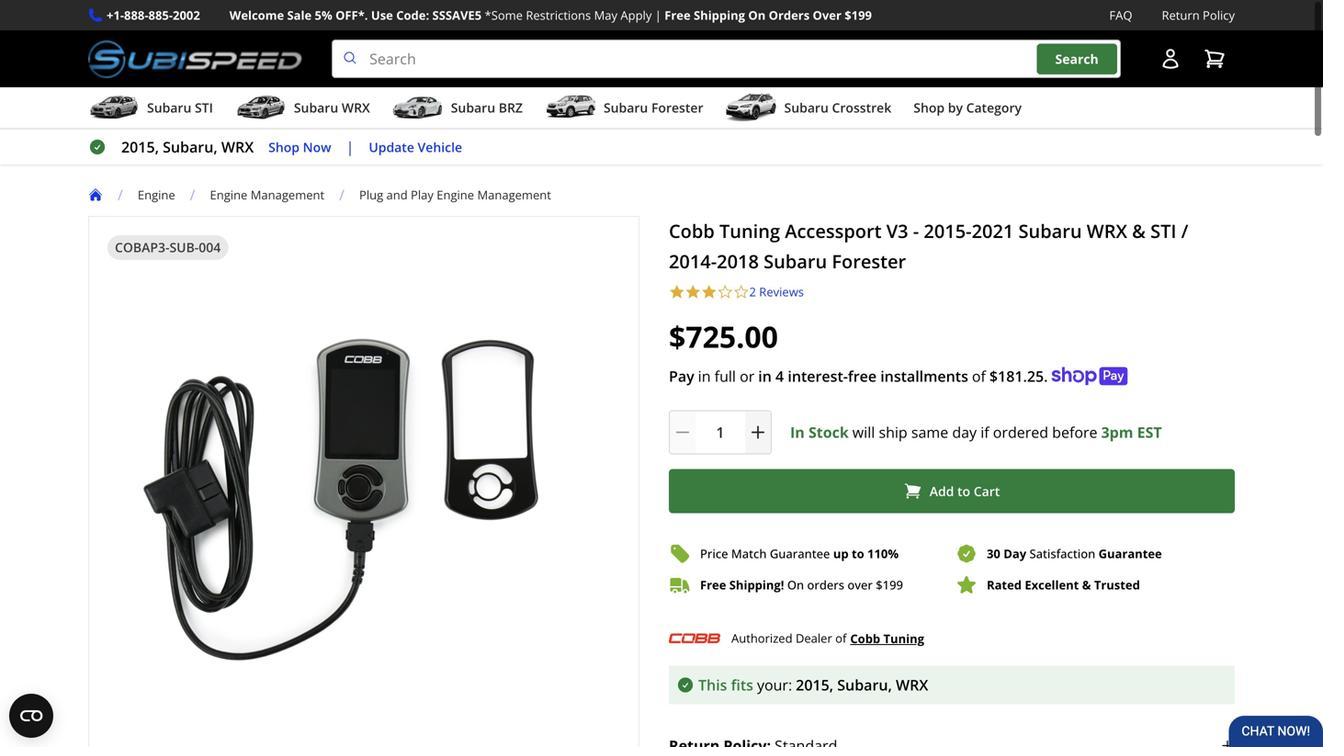 Task type: locate. For each thing, give the bounding box(es) containing it.
management
[[251, 187, 324, 203], [477, 187, 551, 203]]

0 horizontal spatial tuning
[[719, 218, 780, 244]]

excellent
[[1025, 577, 1079, 593]]

.
[[1044, 366, 1048, 386]]

0 vertical spatial shop
[[914, 99, 945, 116]]

0 horizontal spatial 2015,
[[121, 137, 159, 157]]

cobb tuning accessport v3  - 2015-2021 subaru wrx & sti / 2014-2018 subaru forester
[[669, 218, 1189, 274]]

increment image
[[749, 423, 767, 442]]

shop by category
[[914, 99, 1022, 116]]

forester down v3
[[832, 249, 906, 274]]

apply
[[621, 7, 652, 23]]

885-
[[148, 7, 173, 23]]

1 horizontal spatial cobb
[[850, 630, 880, 647]]

in left 4
[[758, 366, 772, 386]]

of right dealer at right
[[835, 630, 847, 646]]

2015, subaru, wrx
[[121, 137, 254, 157]]

guarantee up free shipping! on orders over $199
[[770, 545, 830, 562]]

2 management from the left
[[477, 187, 551, 203]]

shop
[[914, 99, 945, 116], [268, 138, 300, 156]]

engine right play in the left of the page
[[437, 187, 474, 203]]

1 vertical spatial sti
[[1150, 218, 1177, 244]]

engine management link
[[210, 187, 339, 203], [210, 187, 324, 203]]

shop inside dropdown button
[[914, 99, 945, 116]]

0 horizontal spatial of
[[835, 630, 847, 646]]

empty star image down 2018 at the top
[[733, 284, 749, 300]]

ordered
[[993, 422, 1048, 442]]

subaru for subaru wrx
[[294, 99, 338, 116]]

0 vertical spatial |
[[655, 7, 661, 23]]

over
[[813, 7, 842, 23]]

guarantee up trusted
[[1099, 545, 1162, 562]]

2015, down subaru sti dropdown button
[[121, 137, 159, 157]]

$199
[[845, 7, 872, 23], [876, 577, 903, 593]]

cobb up 2014-
[[669, 218, 715, 244]]

a subaru crosstrek thumbnail image image
[[725, 94, 777, 121]]

/ for engine management
[[190, 185, 195, 205]]

tuning up 2018 at the top
[[719, 218, 780, 244]]

on left orders in the bottom of the page
[[787, 577, 804, 593]]

1 vertical spatial on
[[787, 577, 804, 593]]

in left full
[[698, 366, 711, 386]]

sti inside subaru sti dropdown button
[[195, 99, 213, 116]]

0 vertical spatial free
[[665, 7, 691, 23]]

of
[[972, 366, 986, 386], [835, 630, 847, 646]]

star image
[[669, 284, 685, 300], [685, 284, 701, 300], [701, 284, 717, 300]]

engine up cobap3-sub-004
[[138, 187, 175, 203]]

004
[[199, 239, 221, 256]]

may
[[594, 7, 618, 23]]

tuning down 110% on the bottom of page
[[883, 630, 924, 647]]

1 horizontal spatial of
[[972, 366, 986, 386]]

1 vertical spatial tuning
[[883, 630, 924, 647]]

2 horizontal spatial engine
[[437, 187, 474, 203]]

will
[[852, 422, 875, 442]]

0 horizontal spatial guarantee
[[770, 545, 830, 562]]

None number field
[[669, 410, 772, 454]]

1 vertical spatial shop
[[268, 138, 300, 156]]

3pm
[[1101, 422, 1133, 442]]

1 horizontal spatial to
[[957, 482, 970, 500]]

sub-
[[170, 239, 199, 256]]

1 guarantee from the left
[[770, 545, 830, 562]]

3 star image from the left
[[701, 284, 717, 300]]

to right 'up'
[[852, 545, 864, 562]]

update
[[369, 138, 414, 156]]

1 horizontal spatial shop
[[914, 99, 945, 116]]

plug and play engine management
[[359, 187, 551, 203]]

1 vertical spatial forester
[[832, 249, 906, 274]]

-
[[913, 218, 919, 244]]

subaru up 2015, subaru, wrx
[[147, 99, 191, 116]]

faq link
[[1109, 6, 1132, 25]]

forester
[[651, 99, 703, 116], [832, 249, 906, 274]]

30
[[987, 545, 1001, 562]]

| right apply
[[655, 7, 661, 23]]

1 horizontal spatial management
[[477, 187, 551, 203]]

1 vertical spatial &
[[1082, 577, 1091, 593]]

1 vertical spatial subaru,
[[837, 675, 892, 695]]

engine link
[[138, 187, 190, 203], [138, 187, 175, 203]]

5%
[[315, 7, 332, 23]]

1 horizontal spatial forester
[[832, 249, 906, 274]]

1 horizontal spatial tuning
[[883, 630, 924, 647]]

1 horizontal spatial on
[[787, 577, 804, 593]]

management down the brz
[[477, 187, 551, 203]]

1 engine from the left
[[138, 187, 175, 203]]

or
[[740, 366, 755, 386]]

price
[[700, 545, 728, 562]]

0 horizontal spatial sti
[[195, 99, 213, 116]]

add to cart button
[[669, 469, 1235, 513]]

0 vertical spatial cobb
[[669, 218, 715, 244]]

0 vertical spatial 2015,
[[121, 137, 159, 157]]

1 horizontal spatial &
[[1132, 218, 1146, 244]]

0 horizontal spatial shop
[[268, 138, 300, 156]]

shop pay image
[[1052, 367, 1128, 386]]

| right now
[[346, 137, 354, 157]]

of left $181.25
[[972, 366, 986, 386]]

0 vertical spatial sti
[[195, 99, 213, 116]]

engine for engine management
[[210, 187, 248, 203]]

2 reviews link
[[749, 284, 804, 300]]

this fits your: 2015, subaru, wrx
[[698, 675, 928, 695]]

+1-888-885-2002 link
[[107, 6, 200, 25]]

0 vertical spatial subaru,
[[163, 137, 218, 157]]

shop left by
[[914, 99, 945, 116]]

2 empty star image from the left
[[733, 284, 749, 300]]

brz
[[499, 99, 523, 116]]

forester down "search input" 'field'
[[651, 99, 703, 116]]

1 horizontal spatial in
[[758, 366, 772, 386]]

0 horizontal spatial subaru,
[[163, 137, 218, 157]]

a subaru brz thumbnail image image
[[392, 94, 444, 121]]

0 horizontal spatial $199
[[845, 7, 872, 23]]

1 horizontal spatial 2015,
[[796, 675, 833, 695]]

satisfaction
[[1030, 545, 1095, 562]]

return policy link
[[1162, 6, 1235, 25]]

est
[[1137, 422, 1162, 442]]

0 vertical spatial &
[[1132, 218, 1146, 244]]

4
[[776, 366, 784, 386]]

subaru up now
[[294, 99, 338, 116]]

0 vertical spatial forester
[[651, 99, 703, 116]]

subaru right a subaru crosstrek thumbnail image
[[784, 99, 829, 116]]

1 star image from the left
[[669, 284, 685, 300]]

tuning inside cobb tuning accessport v3  - 2015-2021 subaru wrx & sti / 2014-2018 subaru forester
[[719, 218, 780, 244]]

$181.25
[[990, 366, 1044, 386]]

1 vertical spatial $199
[[876, 577, 903, 593]]

engine up 004
[[210, 187, 248, 203]]

empty star image left 2
[[717, 284, 733, 300]]

2015-
[[924, 218, 972, 244]]

0 horizontal spatial engine
[[138, 187, 175, 203]]

free right apply
[[665, 7, 691, 23]]

subaru
[[147, 99, 191, 116], [294, 99, 338, 116], [451, 99, 495, 116], [604, 99, 648, 116], [784, 99, 829, 116], [1019, 218, 1082, 244], [764, 249, 827, 274]]

return
[[1162, 7, 1200, 23]]

dealer
[[796, 630, 832, 646]]

& inside cobb tuning accessport v3  - 2015-2021 subaru wrx & sti / 2014-2018 subaru forester
[[1132, 218, 1146, 244]]

subaru brz
[[451, 99, 523, 116]]

$725.00
[[669, 317, 778, 357]]

1 horizontal spatial guarantee
[[1099, 545, 1162, 562]]

category
[[966, 99, 1022, 116]]

now
[[303, 138, 331, 156]]

forester inside dropdown button
[[651, 99, 703, 116]]

subaru for subaru brz
[[451, 99, 495, 116]]

sssave5
[[432, 7, 482, 23]]

2015,
[[121, 137, 159, 157], [796, 675, 833, 695]]

free down price
[[700, 577, 726, 593]]

1 vertical spatial cobb
[[850, 630, 880, 647]]

2 engine from the left
[[210, 187, 248, 203]]

decrement image
[[674, 423, 692, 442]]

1 horizontal spatial |
[[655, 7, 661, 23]]

to
[[957, 482, 970, 500], [852, 545, 864, 562]]

management down shop now link in the left top of the page
[[251, 187, 324, 203]]

subaru for subaru sti
[[147, 99, 191, 116]]

1 vertical spatial free
[[700, 577, 726, 593]]

0 horizontal spatial in
[[698, 366, 711, 386]]

0 vertical spatial tuning
[[719, 218, 780, 244]]

0 horizontal spatial forester
[[651, 99, 703, 116]]

0 horizontal spatial management
[[251, 187, 324, 203]]

1 vertical spatial to
[[852, 545, 864, 562]]

/ inside cobb tuning accessport v3  - 2015-2021 subaru wrx & sti / 2014-2018 subaru forester
[[1181, 218, 1189, 244]]

policy
[[1203, 7, 1235, 23]]

tuning
[[719, 218, 780, 244], [883, 630, 924, 647]]

wrx inside subaru wrx dropdown button
[[342, 99, 370, 116]]

home image
[[88, 188, 103, 202]]

$199 right "over"
[[876, 577, 903, 593]]

to right add at the right
[[957, 482, 970, 500]]

shop left now
[[268, 138, 300, 156]]

0 vertical spatial on
[[748, 7, 766, 23]]

1 horizontal spatial sti
[[1150, 218, 1177, 244]]

shop now link
[[268, 137, 331, 158]]

cobb inside cobb tuning accessport v3  - 2015-2021 subaru wrx & sti / 2014-2018 subaru forester
[[669, 218, 715, 244]]

engine for engine
[[138, 187, 175, 203]]

subaru, down cobb tuning link
[[837, 675, 892, 695]]

0 horizontal spatial |
[[346, 137, 354, 157]]

110%
[[867, 545, 899, 562]]

plug and play engine management link
[[359, 187, 566, 203], [359, 187, 551, 203]]

button image
[[1160, 48, 1182, 70]]

0 vertical spatial to
[[957, 482, 970, 500]]

subaru, down "subaru sti"
[[163, 137, 218, 157]]

0 horizontal spatial cobb
[[669, 218, 715, 244]]

your:
[[757, 675, 792, 695]]

2015, right your:
[[796, 675, 833, 695]]

cobb right dealer at right
[[850, 630, 880, 647]]

cobb tuning image
[[669, 625, 720, 651]]

1 vertical spatial of
[[835, 630, 847, 646]]

3 engine from the left
[[437, 187, 474, 203]]

free
[[665, 7, 691, 23], [700, 577, 726, 593]]

subaru crosstrek
[[784, 99, 892, 116]]

$199 right over
[[845, 7, 872, 23]]

empty star image
[[717, 284, 733, 300], [733, 284, 749, 300]]

0 horizontal spatial free
[[665, 7, 691, 23]]

0 horizontal spatial to
[[852, 545, 864, 562]]

subaru right 'a subaru forester thumbnail image'
[[604, 99, 648, 116]]

on left orders
[[748, 7, 766, 23]]

authorized
[[731, 630, 793, 646]]

subaru left the brz
[[451, 99, 495, 116]]

2018
[[717, 249, 759, 274]]

888-
[[124, 7, 148, 23]]

interest-
[[788, 366, 848, 386]]

guarantee
[[770, 545, 830, 562], [1099, 545, 1162, 562]]

1 horizontal spatial engine
[[210, 187, 248, 203]]



Task type: describe. For each thing, give the bounding box(es) containing it.
0 vertical spatial $199
[[845, 7, 872, 23]]

v3
[[886, 218, 908, 244]]

shop for shop now
[[268, 138, 300, 156]]

forester inside cobb tuning accessport v3  - 2015-2021 subaru wrx & sti / 2014-2018 subaru forester
[[832, 249, 906, 274]]

orders
[[769, 7, 810, 23]]

update vehicle button
[[369, 137, 462, 158]]

1 management from the left
[[251, 187, 324, 203]]

a subaru sti thumbnail image image
[[88, 94, 140, 121]]

subispeed logo image
[[88, 40, 302, 78]]

tuning inside authorized dealer of cobb tuning
[[883, 630, 924, 647]]

by
[[948, 99, 963, 116]]

1 horizontal spatial free
[[700, 577, 726, 593]]

0 horizontal spatial &
[[1082, 577, 1091, 593]]

pay in full or in 4 interest-free installments of $181.25 .
[[669, 366, 1048, 386]]

installments
[[880, 366, 968, 386]]

faq
[[1109, 7, 1132, 23]]

same
[[911, 422, 948, 442]]

2 reviews
[[749, 284, 804, 300]]

2002
[[173, 7, 200, 23]]

a subaru forester thumbnail image image
[[545, 94, 596, 121]]

1 in from the left
[[698, 366, 711, 386]]

1 horizontal spatial $199
[[876, 577, 903, 593]]

use
[[371, 7, 393, 23]]

engine management
[[210, 187, 324, 203]]

subaru wrx
[[294, 99, 370, 116]]

fits
[[731, 675, 753, 695]]

*some
[[485, 7, 523, 23]]

restrictions
[[526, 7, 591, 23]]

shipping
[[694, 7, 745, 23]]

search
[[1055, 50, 1099, 67]]

free
[[848, 366, 877, 386]]

2
[[749, 284, 756, 300]]

if
[[981, 422, 989, 442]]

subaru crosstrek button
[[725, 91, 892, 128]]

code:
[[396, 7, 429, 23]]

2 star image from the left
[[685, 284, 701, 300]]

wrx inside cobb tuning accessport v3  - 2015-2021 subaru wrx & sti / 2014-2018 subaru forester
[[1087, 218, 1127, 244]]

subaru forester
[[604, 99, 703, 116]]

play
[[411, 187, 434, 203]]

2 in from the left
[[758, 366, 772, 386]]

pay
[[669, 366, 694, 386]]

search input field
[[332, 40, 1121, 78]]

/ for engine
[[118, 185, 123, 205]]

2021
[[972, 218, 1014, 244]]

ship
[[879, 422, 908, 442]]

0 vertical spatial of
[[972, 366, 986, 386]]

subaru wrx button
[[235, 91, 370, 128]]

subaru for subaru forester
[[604, 99, 648, 116]]

over
[[848, 577, 873, 593]]

match
[[731, 545, 767, 562]]

vehicle
[[418, 138, 462, 156]]

add to cart
[[930, 482, 1000, 500]]

free shipping! on orders over $199
[[700, 577, 903, 593]]

crosstrek
[[832, 99, 892, 116]]

cobap3-
[[115, 239, 170, 256]]

cart
[[974, 482, 1000, 500]]

sti inside cobb tuning accessport v3  - 2015-2021 subaru wrx & sti / 2014-2018 subaru forester
[[1150, 218, 1177, 244]]

stock
[[809, 422, 849, 442]]

1 horizontal spatial subaru,
[[837, 675, 892, 695]]

cobb inside authorized dealer of cobb tuning
[[850, 630, 880, 647]]

day
[[952, 422, 977, 442]]

add
[[930, 482, 954, 500]]

this
[[698, 675, 727, 695]]

1 empty star image from the left
[[717, 284, 733, 300]]

and
[[386, 187, 408, 203]]

0 horizontal spatial on
[[748, 7, 766, 23]]

plug
[[359, 187, 383, 203]]

in
[[790, 422, 805, 442]]

shipping!
[[729, 577, 784, 593]]

shop for shop by category
[[914, 99, 945, 116]]

subaru brz button
[[392, 91, 523, 128]]

1 vertical spatial 2015,
[[796, 675, 833, 695]]

accessport
[[785, 218, 882, 244]]

subaru for subaru crosstrek
[[784, 99, 829, 116]]

in stock will ship same day if ordered before 3pm est
[[790, 422, 1162, 442]]

subaru sti button
[[88, 91, 213, 128]]

+1-888-885-2002
[[107, 7, 200, 23]]

update vehicle
[[369, 138, 462, 156]]

before
[[1052, 422, 1098, 442]]

2 guarantee from the left
[[1099, 545, 1162, 562]]

authorized dealer of cobb tuning
[[731, 630, 924, 647]]

30 day satisfaction guarantee
[[987, 545, 1162, 562]]

orders
[[807, 577, 844, 593]]

shop now
[[268, 138, 331, 156]]

subaru sti
[[147, 99, 213, 116]]

full
[[715, 366, 736, 386]]

subaru forester button
[[545, 91, 703, 128]]

rated
[[987, 577, 1022, 593]]

reviews
[[759, 284, 804, 300]]

to inside add to cart button
[[957, 482, 970, 500]]

a subaru wrx thumbnail image image
[[235, 94, 287, 121]]

of inside authorized dealer of cobb tuning
[[835, 630, 847, 646]]

subaru up the reviews at the top of page
[[764, 249, 827, 274]]

off*.
[[335, 7, 368, 23]]

1 vertical spatial |
[[346, 137, 354, 157]]

/ for plug and play engine management
[[339, 185, 345, 205]]

shop by category button
[[914, 91, 1022, 128]]

subaru right 2021
[[1019, 218, 1082, 244]]

open widget image
[[9, 694, 53, 738]]

rated excellent & trusted
[[987, 577, 1140, 593]]

search button
[[1037, 44, 1117, 74]]



Task type: vqa. For each thing, say whether or not it's contained in the screenshot.
leftmost "GUARANTEE"
yes



